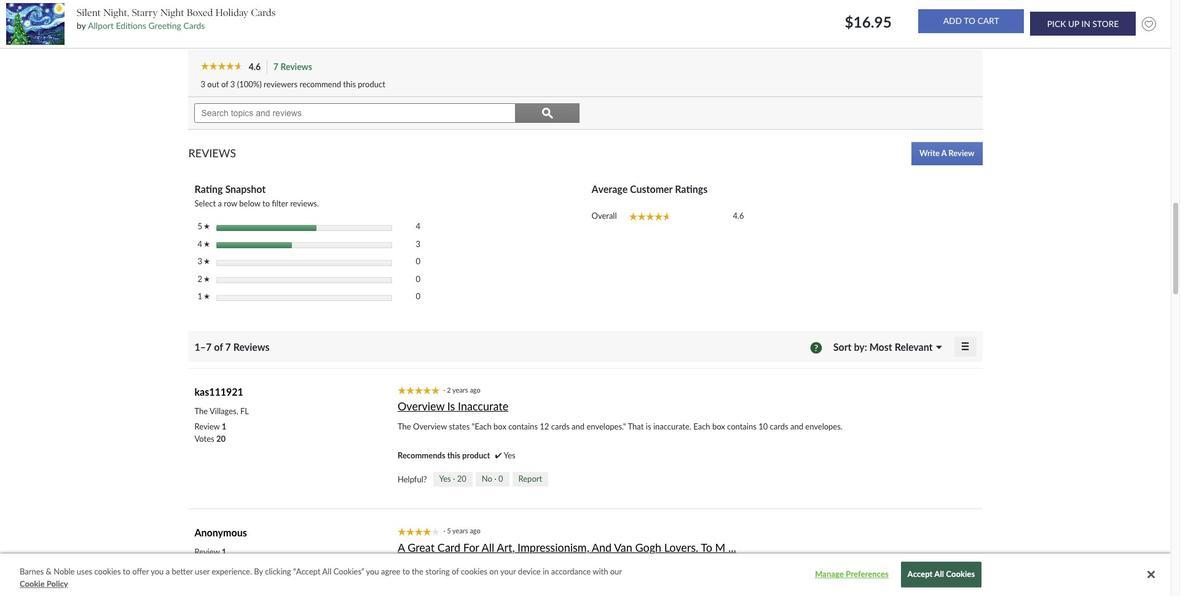 Task type: vqa. For each thing, say whether or not it's contained in the screenshot.
the Cast]
no



Task type: locate. For each thing, give the bounding box(es) containing it.
2 up "1 ☆" at the left
[[198, 274, 204, 284]]

to left m
[[701, 541, 713, 554]]

0 horizontal spatial contains
[[509, 422, 538, 431]]

2 ☆ from the top
[[204, 241, 210, 247]]

privacy alert dialog
[[0, 554, 1171, 596]]

1 years from the top
[[453, 386, 468, 394]]

you
[[151, 567, 164, 577], [366, 567, 379, 577]]

and left "envelopes."
[[791, 422, 804, 431]]

0 horizontal spatial the
[[195, 406, 208, 416]]

0 vertical spatial 7
[[273, 61, 278, 72]]

write
[[920, 148, 940, 158]]

card right me,
[[645, 563, 660, 572]]

product
[[358, 79, 385, 89], [462, 450, 490, 460]]

2 years from the top
[[453, 527, 468, 535]]

review 1
[[195, 547, 226, 557]]

van right device
[[546, 563, 559, 572]]

0 vertical spatial 5
[[198, 221, 204, 231]]

ratings
[[675, 183, 708, 195]]

1 vertical spatial 1
[[222, 422, 226, 431]]

0 vertical spatial 4.6
[[249, 61, 261, 72]]

7 right 1–7
[[225, 341, 231, 353]]

clicking
[[265, 567, 291, 577]]

cookies left on
[[461, 567, 488, 577]]

box right "each
[[494, 422, 507, 431]]

0 vertical spatial all
[[482, 541, 494, 554]]

1 vertical spatial ago
[[470, 527, 481, 535]]

0 vertical spatial for
[[463, 541, 479, 554]]

1 horizontal spatial 20
[[457, 474, 467, 484]]

accept all cookies button
[[901, 562, 982, 588]]

review up votes
[[195, 422, 220, 431]]

inaccurate.
[[653, 422, 692, 431]]

2 up overview is inaccurate
[[447, 386, 451, 394]]

1 inside list
[[222, 547, 226, 557]]

1 vertical spatial impressionism,
[[477, 563, 529, 572]]

you right offer
[[151, 567, 164, 577]]

product up ϙ search field
[[358, 79, 385, 89]]

contains left 10
[[727, 422, 757, 431]]

m
[[715, 541, 726, 554]]

☆ inside "1 ☆"
[[204, 293, 210, 300]]

4
[[416, 221, 421, 231], [198, 239, 204, 249]]

the left usual
[[808, 563, 820, 572]]

lovers. inside the a great card for all art, impressionism, and van gogh lovers. to me, the card is beautiful, but looks a little plain next to the usual sparkle and shine cards.
[[582, 563, 605, 572]]

all right "accept
[[322, 567, 331, 577]]

is right that
[[646, 422, 651, 431]]

Search topics and reviews text field
[[195, 103, 516, 123]]

1 horizontal spatial cards
[[251, 7, 276, 18]]

4 ☆ from the top
[[204, 276, 210, 282]]

1 cards from the left
[[551, 422, 570, 431]]

5 ☆ from the top
[[204, 293, 210, 300]]

1 horizontal spatial 4
[[416, 221, 421, 231]]

to inside rating snapshot select a row below to filter reviews.
[[263, 198, 270, 208]]

☆ inside 4 ☆
[[204, 241, 210, 247]]

5 up 4 ☆
[[198, 221, 204, 231]]

review inside the villages, fl review 1 votes 20
[[195, 422, 220, 431]]

1 horizontal spatial for
[[463, 541, 479, 554]]

yes inside "content helpfulness" group
[[439, 474, 451, 484]]

0 vertical spatial ago
[[470, 386, 481, 394]]

2 ago from the top
[[470, 527, 481, 535]]

0 vertical spatial 2
[[198, 274, 204, 284]]

cookies right uses
[[94, 567, 121, 577]]

noble
[[54, 567, 75, 577]]

1 vertical spatial cards
[[183, 20, 205, 31]]

1 vertical spatial van
[[546, 563, 559, 572]]

the inside the villages, fl review 1 votes 20
[[195, 406, 208, 416]]

ago up inaccurate
[[470, 386, 481, 394]]

0 horizontal spatial yes
[[439, 474, 451, 484]]

1 horizontal spatial box
[[712, 422, 725, 431]]

a up cards.
[[398, 563, 403, 572]]

7 reviews
[[273, 61, 312, 72]]

great up "storing"
[[408, 541, 435, 554]]

☆ down 5 ☆
[[204, 241, 210, 247]]

gogh inside the a great card for all art, impressionism, and van gogh lovers. to me, the card is beautiful, but looks a little plain next to the usual sparkle and shine cards.
[[561, 563, 580, 572]]

reviews up 3 out of 3 (100%) reviewers recommend this product
[[281, 61, 312, 72]]

0 vertical spatial 20
[[216, 434, 226, 444]]

1 a from the top
[[398, 541, 405, 554]]

a for a great card for all art, impressionism, and van gogh lovers. to m ...
[[398, 541, 405, 554]]

is inside the a great card for all art, impressionism, and van gogh lovers. to me, the card is beautiful, but looks a little plain next to the usual sparkle and shine cards.
[[662, 563, 668, 572]]

1 horizontal spatial cards
[[770, 422, 789, 431]]

all up on
[[482, 541, 494, 554]]

2 cookies from the left
[[461, 567, 488, 577]]

1 horizontal spatial van
[[614, 541, 633, 554]]

cards
[[551, 422, 570, 431], [770, 422, 789, 431]]

recommends
[[398, 450, 445, 460]]

is left beautiful,
[[662, 563, 668, 572]]

2 a from the top
[[398, 563, 403, 572]]

but
[[705, 563, 716, 572]]

1 down anonymous
[[222, 547, 226, 557]]

1 vertical spatial 20
[[457, 474, 467, 484]]

overview left states in the bottom left of the page
[[413, 422, 447, 431]]

0 vertical spatial impressionism,
[[518, 541, 589, 554]]

2 horizontal spatial is
[[662, 563, 668, 572]]

to left me,
[[606, 563, 615, 572]]

art, inside the a great card for all art, impressionism, and van gogh lovers. to me, the card is beautiful, but looks a little plain next to the usual sparkle and shine cards.
[[464, 563, 475, 572]]

0 horizontal spatial all
[[454, 563, 462, 572]]

lovers.
[[664, 541, 699, 554], [582, 563, 605, 572]]

2
[[198, 274, 204, 284], [447, 386, 451, 394]]

the overview states "each box contains 12 cards and envelopes."  that is inaccurate.  each box contains 10 cards and envelopes.
[[398, 422, 843, 431]]

7 up reviewers
[[273, 61, 278, 72]]

to left offer
[[123, 567, 130, 577]]

for inside the a great card for all art, impressionism, and van gogh lovers. to me, the card is beautiful, but looks a little plain next to the usual sparkle and shine cards.
[[442, 563, 452, 572]]

of right 1–7
[[214, 341, 223, 353]]

rating snapshot select a row below to filter reviews.
[[195, 183, 319, 208]]

0 vertical spatial the
[[195, 406, 208, 416]]

1 ☆
[[198, 292, 210, 301]]

ago
[[470, 386, 481, 394], [470, 527, 481, 535]]

1 list from the top
[[195, 420, 226, 445]]

☆ down 4 ☆
[[204, 258, 210, 265]]

list for the villages, fl
[[195, 420, 226, 445]]

for
[[463, 541, 479, 554], [442, 563, 452, 572]]

cards right 10
[[770, 422, 789, 431]]

manage
[[815, 570, 844, 580]]

0 horizontal spatial 4
[[198, 239, 204, 249]]

0 vertical spatial is
[[447, 400, 455, 413]]

recommend
[[300, 79, 341, 89]]

5 up "storing"
[[447, 527, 451, 535]]

1 horizontal spatial contains
[[727, 422, 757, 431]]

lovers. for me,
[[582, 563, 605, 572]]

· up overview is inaccurate
[[444, 386, 445, 394]]

van up me,
[[614, 541, 633, 554]]

years up overview is inaccurate
[[453, 386, 468, 394]]

art, for a great card for all art, impressionism, and van gogh lovers. to m ...
[[464, 563, 475, 572]]

impressionism, up the in
[[518, 541, 589, 554]]

·
[[444, 386, 445, 394], [453, 474, 455, 484], [494, 474, 497, 484], [444, 527, 445, 535]]

allport
[[88, 20, 114, 31]]

1 horizontal spatial gogh
[[635, 541, 662, 554]]

1 vertical spatial for
[[442, 563, 452, 572]]

select
[[195, 198, 216, 208]]

0 horizontal spatial cookies
[[94, 567, 121, 577]]

a up agree
[[398, 541, 405, 554]]

2 vertical spatial of
[[452, 567, 459, 577]]

reviews up rating
[[188, 146, 236, 160]]

yes down recommends this product ✔ yes
[[439, 474, 451, 484]]

☆ inside 3 ☆
[[204, 258, 210, 265]]

art, left on
[[464, 563, 475, 572]]

and
[[572, 422, 585, 431], [791, 422, 804, 431], [592, 541, 612, 554], [531, 563, 544, 572], [869, 563, 882, 572]]

to right next
[[799, 563, 806, 572]]

art, for ·
[[497, 541, 515, 554]]

0 vertical spatial art,
[[497, 541, 515, 554]]

0 horizontal spatial to
[[606, 563, 615, 572]]

this up yes · 20
[[447, 450, 460, 460]]

a inside the a great card for all art, impressionism, and van gogh lovers. to me, the card is beautiful, but looks a little plain next to the usual sparkle and shine cards.
[[739, 563, 743, 572]]

a inside rating snapshot select a row below to filter reviews.
[[218, 198, 222, 208]]

0 horizontal spatial cards
[[551, 422, 570, 431]]

art, up your at bottom left
[[497, 541, 515, 554]]

barnes
[[20, 567, 44, 577]]

2 review from the top
[[195, 547, 220, 557]]

impressionism, left the in
[[477, 563, 529, 572]]

1 horizontal spatial to
[[701, 541, 713, 554]]

2 contains from the left
[[727, 422, 757, 431]]

impressionism, inside the a great card for all art, impressionism, and van gogh lovers. to me, the card is beautiful, but looks a little plain next to the usual sparkle and shine cards.
[[477, 563, 529, 572]]

this right recommend at the top of the page
[[343, 79, 356, 89]]

is
[[447, 400, 455, 413], [646, 422, 651, 431], [662, 563, 668, 572]]

1 ☆ from the top
[[204, 223, 210, 229]]

all right "storing"
[[454, 563, 462, 572]]

1 vertical spatial 7
[[225, 341, 231, 353]]

ϙ
[[542, 107, 553, 119]]

to left filter
[[263, 198, 270, 208]]

· down recommends this product ✔ yes
[[453, 474, 455, 484]]

0 horizontal spatial product
[[358, 79, 385, 89]]

accept
[[908, 570, 933, 580]]

lovers. up beautiful,
[[664, 541, 699, 554]]

3 ☆ from the top
[[204, 258, 210, 265]]

0 vertical spatial lovers.
[[664, 541, 699, 554]]

beautiful,
[[670, 563, 703, 572]]

overview down · 2 years ago
[[398, 400, 445, 413]]

all right "accept"
[[935, 570, 944, 580]]

☆ down the "2 ☆"
[[204, 293, 210, 300]]

years down yes · 20
[[453, 527, 468, 535]]

the right me,
[[631, 563, 643, 572]]

0 vertical spatial to
[[701, 541, 713, 554]]

0 horizontal spatial art,
[[464, 563, 475, 572]]

overview is inaccurate
[[398, 400, 509, 413]]

a
[[398, 541, 405, 554], [398, 563, 403, 572]]

☆ for 1
[[204, 293, 210, 300]]

a great card for all art, impressionism, and van gogh lovers. to me, the card is beautiful, but looks a little plain next to the usual sparkle and shine cards.
[[398, 563, 902, 585]]

card right agree
[[425, 563, 440, 572]]

list down villages,
[[195, 420, 226, 445]]

0 vertical spatial van
[[614, 541, 633, 554]]

☆ inside 5 ☆
[[204, 223, 210, 229]]

2 list from the top
[[195, 546, 226, 558]]

list for anonymous
[[195, 546, 226, 558]]

2 ☆
[[198, 274, 210, 284]]

☆ up 4 ☆
[[204, 223, 210, 229]]

None submit
[[919, 9, 1024, 33], [1030, 12, 1136, 36], [919, 9, 1024, 33], [1030, 12, 1136, 36]]

1 vertical spatial art,
[[464, 563, 475, 572]]

10
[[759, 422, 768, 431]]

1
[[198, 292, 204, 301], [222, 422, 226, 431], [222, 547, 226, 557]]

cards
[[251, 7, 276, 18], [183, 20, 205, 31]]

review up user
[[195, 547, 220, 557]]

1 horizontal spatial lovers.
[[664, 541, 699, 554]]

· right no
[[494, 474, 497, 484]]

van
[[614, 541, 633, 554], [546, 563, 559, 572]]

of right "storing"
[[452, 567, 459, 577]]

cookie
[[20, 579, 45, 589]]

0 horizontal spatial 5
[[198, 221, 204, 231]]

is down · 2 years ago
[[447, 400, 455, 413]]

1 vertical spatial list
[[195, 546, 226, 558]]

a left better
[[166, 567, 170, 577]]

0 vertical spatial this
[[343, 79, 356, 89]]

of right out
[[221, 79, 228, 89]]

ago for card
[[470, 527, 481, 535]]

gogh up the a great card for all art, impressionism, and van gogh lovers. to me, the card is beautiful, but looks a little plain next to the usual sparkle and shine cards.
[[635, 541, 662, 554]]

0 horizontal spatial all
[[322, 567, 331, 577]]

gogh for m
[[635, 541, 662, 554]]

2 box from the left
[[712, 422, 725, 431]]

on
[[490, 567, 499, 577]]

1 vertical spatial 5
[[447, 527, 451, 535]]

a left little
[[739, 563, 743, 572]]

1 vertical spatial the
[[398, 422, 411, 431]]

van inside the a great card for all art, impressionism, and van gogh lovers. to me, the card is beautiful, but looks a little plain next to the usual sparkle and shine cards.
[[546, 563, 559, 572]]

contains
[[509, 422, 538, 431], [727, 422, 757, 431]]

cards right holiday
[[251, 7, 276, 18]]

contains left 12
[[509, 422, 538, 431]]

the inside barnes & noble uses cookies to offer you a better user experience. by clicking "accept all cookies" you agree to the storing of cookies on your device in accordance with our cookie policy
[[412, 567, 424, 577]]

1 vertical spatial 4.6
[[733, 211, 744, 221]]

1 vertical spatial 4
[[198, 239, 204, 249]]

manage preferences
[[815, 570, 889, 580]]

1 review from the top
[[195, 422, 220, 431]]

great inside the a great card for all art, impressionism, and van gogh lovers. to me, the card is beautiful, but looks a little plain next to the usual sparkle and shine cards.
[[405, 563, 423, 572]]

0 vertical spatial gogh
[[635, 541, 662, 554]]

card down · 5 years ago
[[438, 541, 461, 554]]

the left "storing"
[[412, 567, 424, 577]]

cards down boxed
[[183, 20, 205, 31]]

☆ inside the "2 ☆"
[[204, 276, 210, 282]]

☆ for 3
[[204, 258, 210, 265]]

1 horizontal spatial this
[[447, 450, 460, 460]]

4 for 4 ☆
[[198, 239, 204, 249]]

the for the overview states "each box contains 12 cards and envelopes."  that is inaccurate.  each box contains 10 cards and envelopes.
[[398, 422, 411, 431]]

0 vertical spatial review
[[195, 422, 220, 431]]

the up recommends
[[398, 422, 411, 431]]

0 horizontal spatial is
[[447, 400, 455, 413]]

0 horizontal spatial 20
[[216, 434, 226, 444]]

4.6
[[249, 61, 261, 72], [733, 211, 744, 221]]

0 inside "content helpfulness" group
[[499, 474, 503, 484]]

a
[[942, 148, 947, 158], [218, 198, 222, 208], [739, 563, 743, 572], [166, 567, 170, 577]]

great up cards.
[[405, 563, 423, 572]]

to inside the a great card for all art, impressionism, and van gogh lovers. to me, the card is beautiful, but looks a little plain next to the usual sparkle and shine cards.
[[606, 563, 615, 572]]

1 vertical spatial great
[[405, 563, 423, 572]]

1 down villages,
[[222, 422, 226, 431]]

0 horizontal spatial 4.6
[[249, 61, 261, 72]]

0 vertical spatial a
[[398, 541, 405, 554]]

that
[[628, 422, 644, 431]]

1 ago from the top
[[470, 386, 481, 394]]

the left villages,
[[195, 406, 208, 416]]

1 vertical spatial a
[[398, 563, 403, 572]]

to right agree
[[403, 567, 410, 577]]

1 inside the villages, fl review 1 votes 20
[[222, 422, 226, 431]]

0 horizontal spatial van
[[546, 563, 559, 572]]

report button
[[512, 472, 548, 487]]

yes right '✔'
[[504, 450, 516, 460]]

2 vertical spatial 1
[[222, 547, 226, 557]]

gogh down 'a great card for all art, impressionism, and van gogh lovers. to m ...'
[[561, 563, 580, 572]]

1 cookies from the left
[[94, 567, 121, 577]]

☆ up "1 ☆" at the left
[[204, 276, 210, 282]]

1 vertical spatial this
[[447, 450, 460, 460]]

list up user
[[195, 546, 226, 558]]

0 vertical spatial list
[[195, 420, 226, 445]]

product left '✔'
[[462, 450, 490, 460]]

lovers. left our
[[582, 563, 605, 572]]

cards right 12
[[551, 422, 570, 431]]

silent night, starry night boxed holiday cards by allport editions greeting cards
[[77, 7, 276, 31]]

add to wishlist image
[[1139, 14, 1159, 34]]

a right write
[[942, 148, 947, 158]]

2 vertical spatial reviews
[[233, 341, 270, 353]]

1 vertical spatial review
[[195, 547, 220, 557]]

most
[[870, 341, 893, 353]]

20 right votes
[[216, 434, 226, 444]]

1 horizontal spatial all
[[482, 541, 494, 554]]

ago down "content helpfulness" group
[[470, 527, 481, 535]]

0 horizontal spatial 2
[[198, 274, 204, 284]]

1 vertical spatial gogh
[[561, 563, 580, 572]]

1 vertical spatial years
[[453, 527, 468, 535]]

reviews right 1–7
[[233, 341, 270, 353]]

1 contains from the left
[[509, 422, 538, 431]]

votes
[[195, 434, 214, 444]]

☆ for 5
[[204, 223, 210, 229]]

you left agree
[[366, 567, 379, 577]]

a left row
[[218, 198, 222, 208]]

inaccurate
[[458, 400, 509, 413]]

≡ button
[[954, 337, 977, 356]]

policy
[[47, 579, 68, 589]]

1 horizontal spatial all
[[935, 570, 944, 580]]

0 vertical spatial 4
[[416, 221, 421, 231]]

· up "storing"
[[444, 527, 445, 535]]

great for a great card for all art, impressionism, and van gogh lovers. to me, the card is beautiful, but looks a little plain next to the usual sparkle and shine cards.
[[405, 563, 423, 572]]

the villages, fl review 1 votes 20
[[195, 406, 249, 444]]

0
[[416, 257, 421, 266], [416, 274, 421, 284], [416, 292, 421, 301], [499, 474, 503, 484]]

1 horizontal spatial you
[[366, 567, 379, 577]]

van for m
[[614, 541, 633, 554]]

box right 'each'
[[712, 422, 725, 431]]

0 vertical spatial years
[[453, 386, 468, 394]]

art,
[[497, 541, 515, 554], [464, 563, 475, 572]]

1 vertical spatial lovers.
[[582, 563, 605, 572]]

0 horizontal spatial lovers.
[[582, 563, 605, 572]]

a inside the a great card for all art, impressionism, and van gogh lovers. to me, the card is beautiful, but looks a little plain next to the usual sparkle and shine cards.
[[398, 563, 403, 572]]

0 horizontal spatial box
[[494, 422, 507, 431]]

1 vertical spatial to
[[606, 563, 615, 572]]

list
[[195, 420, 226, 445], [195, 546, 226, 558]]

0 for 2
[[416, 274, 421, 284]]

all
[[482, 541, 494, 554], [454, 563, 462, 572]]

0 vertical spatial 1
[[198, 292, 204, 301]]

review
[[949, 148, 975, 158]]

with
[[593, 567, 608, 577]]

overall
[[592, 211, 617, 221]]

1 down the "2 ☆"
[[198, 292, 204, 301]]

1 horizontal spatial yes
[[504, 450, 516, 460]]

anonymous
[[195, 527, 247, 539]]

(100%)
[[237, 79, 262, 89]]

content helpfulness group
[[398, 472, 548, 487]]

20 down recommends this product ✔ yes
[[457, 474, 467, 484]]

0 horizontal spatial gogh
[[561, 563, 580, 572]]

1 horizontal spatial cookies
[[461, 567, 488, 577]]

1 vertical spatial 2
[[447, 386, 451, 394]]

great
[[408, 541, 435, 554], [405, 563, 423, 572]]

all inside the a great card for all art, impressionism, and van gogh lovers. to me, the card is beautiful, but looks a little plain next to the usual sparkle and shine cards.
[[454, 563, 462, 572]]

20
[[216, 434, 226, 444], [457, 474, 467, 484]]



Task type: describe. For each thing, give the bounding box(es) containing it.
ago for inaccurate
[[470, 386, 481, 394]]

2 horizontal spatial the
[[808, 563, 820, 572]]

our
[[610, 567, 622, 577]]

3 for 3 ☆
[[198, 257, 204, 266]]

allport editions greeting cards link
[[88, 20, 205, 31]]

lovers. for m
[[664, 541, 699, 554]]

· 2 years ago
[[444, 386, 484, 394]]

recommends this product ✔ yes
[[398, 450, 516, 460]]

van for me,
[[546, 563, 559, 572]]

and up with on the bottom of the page
[[592, 541, 612, 554]]

shine
[[884, 563, 902, 572]]

barnes & noble uses cookies to offer you a better user experience. by clicking "accept all cookies" you agree to the storing of cookies on your device in accordance with our cookie policy
[[20, 567, 622, 589]]

a inside button
[[942, 148, 947, 158]]

1 vertical spatial is
[[646, 422, 651, 431]]

sort
[[833, 341, 852, 353]]

?
[[810, 342, 822, 353]]

☆ for 2
[[204, 276, 210, 282]]

preferences
[[846, 570, 889, 580]]

card for a great card for all art, impressionism, and van gogh lovers. to m ...
[[425, 563, 440, 572]]

reviewers
[[264, 79, 298, 89]]

little
[[745, 563, 760, 572]]

me,
[[617, 563, 629, 572]]

to for me,
[[606, 563, 615, 572]]

12
[[540, 422, 549, 431]]

≡
[[961, 338, 970, 355]]

accept all cookies
[[908, 570, 975, 580]]

2 you from the left
[[366, 567, 379, 577]]

envelopes.
[[806, 422, 843, 431]]

to inside the a great card for all art, impressionism, and van gogh lovers. to me, the card is beautiful, but looks a little plain next to the usual sparkle and shine cards.
[[799, 563, 806, 572]]

row
[[224, 198, 237, 208]]

3 out of 3 (100%) reviewers recommend this product
[[201, 79, 385, 89]]

out
[[207, 79, 219, 89]]

&
[[46, 567, 52, 577]]

impressionism, for ·
[[518, 541, 589, 554]]

...
[[728, 541, 736, 554]]

☆ for 4
[[204, 241, 210, 247]]

the for the villages, fl review 1 votes 20
[[195, 406, 208, 416]]

1 horizontal spatial 2
[[447, 386, 451, 394]]

0 vertical spatial of
[[221, 79, 228, 89]]

rating
[[195, 183, 223, 195]]

night,
[[103, 7, 129, 18]]

relevant
[[895, 341, 933, 353]]

silent night, starry night boxed holiday cards image
[[6, 3, 65, 45]]

device
[[518, 567, 541, 577]]

night
[[160, 7, 184, 18]]

0 for 1
[[416, 292, 421, 301]]

1 horizontal spatial 5
[[447, 527, 451, 535]]

20 inside the villages, fl review 1 votes 20
[[216, 434, 226, 444]]

0 horizontal spatial 7
[[225, 341, 231, 353]]

years for card
[[453, 527, 468, 535]]

helpful?
[[398, 475, 427, 484]]

1 vertical spatial overview
[[413, 422, 447, 431]]

1 vertical spatial of
[[214, 341, 223, 353]]

0 vertical spatial yes
[[504, 450, 516, 460]]

Search topics and reviews search region search field
[[188, 97, 586, 129]]

kas111921
[[195, 386, 243, 398]]

$16.95
[[845, 13, 896, 31]]

5 ☆
[[198, 221, 210, 231]]

0 vertical spatial reviews
[[281, 61, 312, 72]]

user
[[195, 567, 210, 577]]

1 horizontal spatial the
[[631, 563, 643, 572]]

great for a great card for all art, impressionism, and van gogh lovers. to m ...
[[408, 541, 435, 554]]

storing
[[426, 567, 450, 577]]

"each
[[472, 422, 492, 431]]

below
[[239, 198, 261, 208]]

for for a great card for all art, impressionism, and van gogh lovers. to m ...
[[442, 563, 452, 572]]

1 vertical spatial product
[[462, 450, 490, 460]]

2 cards from the left
[[770, 422, 789, 431]]

plain
[[762, 563, 779, 572]]

card for ·
[[438, 541, 461, 554]]

all for a great card for all art, impressionism, and van gogh lovers. to m ...
[[454, 563, 462, 572]]

editions
[[116, 20, 146, 31]]

cookies"
[[334, 567, 364, 577]]

cards.
[[398, 575, 418, 585]]

1–7 of 7 reviews alert
[[195, 341, 274, 353]]

a inside barnes & noble uses cookies to offer you a better user experience. by clicking "accept all cookies" you agree to the storing of cookies on your device in accordance with our cookie policy
[[166, 567, 170, 577]]

a for a great card for all art, impressionism, and van gogh lovers. to me, the card is beautiful, but looks a little plain next to the usual sparkle and shine cards.
[[398, 563, 403, 572]]

and right your at bottom left
[[531, 563, 544, 572]]

1 you from the left
[[151, 567, 164, 577]]

average customer ratings
[[592, 183, 708, 195]]

reviews.
[[290, 198, 319, 208]]

1–7 of 7 reviews
[[195, 341, 274, 353]]

ϙ button
[[516, 103, 579, 123]]

holiday
[[215, 7, 249, 18]]

1 box from the left
[[494, 422, 507, 431]]

in
[[543, 567, 549, 577]]

next
[[781, 563, 797, 572]]

better
[[172, 567, 193, 577]]

and left shine
[[869, 563, 882, 572]]

1 horizontal spatial 7
[[273, 61, 278, 72]]

cookies
[[946, 570, 975, 580]]

0 for 3
[[416, 257, 421, 266]]

fl
[[240, 406, 249, 416]]

3 for 3 out of 3 (100%) reviewers recommend this product
[[201, 79, 205, 89]]

to for m
[[701, 541, 713, 554]]

20 inside "content helpfulness" group
[[457, 474, 467, 484]]

by
[[77, 20, 86, 31]]

all inside button
[[935, 570, 944, 580]]

your
[[500, 567, 516, 577]]

0 vertical spatial cards
[[251, 7, 276, 18]]

manage preferences button
[[814, 563, 891, 587]]

0 horizontal spatial this
[[343, 79, 356, 89]]

and left envelopes."
[[572, 422, 585, 431]]

impressionism, for a great card for all art, impressionism, and van gogh lovers. to m ...
[[477, 563, 529, 572]]

0 vertical spatial product
[[358, 79, 385, 89]]

uses
[[77, 567, 92, 577]]

sparkle
[[842, 563, 867, 572]]

4 for 4
[[416, 221, 421, 231]]

1 vertical spatial reviews
[[188, 146, 236, 160]]

review inside list
[[195, 547, 220, 557]]

kas111921 button
[[195, 386, 243, 398]]

greeting
[[148, 20, 181, 31]]

accordance
[[551, 567, 591, 577]]

filter
[[272, 198, 288, 208]]

of inside barnes & noble uses cookies to offer you a better user experience. by clicking "accept all cookies" you agree to the storing of cookies on your device in accordance with our cookie policy
[[452, 567, 459, 577]]

experience.
[[212, 567, 252, 577]]

4 ☆
[[198, 239, 210, 249]]

all for ·
[[482, 541, 494, 554]]

no · 0
[[482, 474, 503, 484]]

customer
[[630, 183, 673, 195]]

all inside barnes & noble uses cookies to offer you a better user experience. by clicking "accept all cookies" you agree to the storing of cookies on your device in accordance with our cookie policy
[[322, 567, 331, 577]]

boxed
[[187, 7, 213, 18]]

3 for 3
[[416, 239, 421, 249]]

7 reviews link
[[273, 59, 319, 74]]

envelopes."
[[587, 422, 626, 431]]

write a review
[[920, 148, 975, 158]]

looks
[[718, 563, 737, 572]]

"accept
[[293, 567, 321, 577]]

years for inaccurate
[[453, 386, 468, 394]]

offer
[[132, 567, 149, 577]]

for for ·
[[463, 541, 479, 554]]

0 horizontal spatial cards
[[183, 20, 205, 31]]

report
[[519, 474, 542, 484]]

0 vertical spatial overview
[[398, 400, 445, 413]]

average
[[592, 183, 628, 195]]

yes · 20
[[439, 474, 467, 484]]

a great card for all art, impressionism, and van gogh lovers. to m ...
[[398, 541, 736, 554]]

gogh for me,
[[561, 563, 580, 572]]

villages,
[[210, 406, 238, 416]]

no
[[482, 474, 492, 484]]



